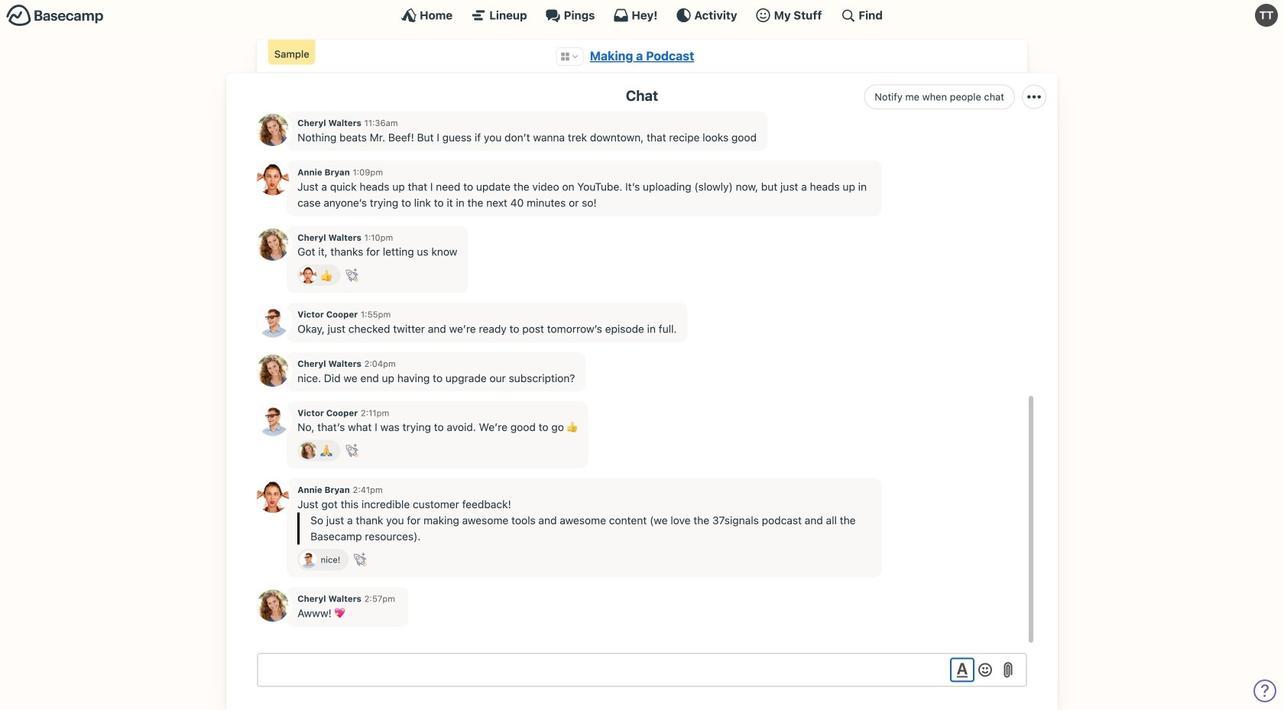 Task type: vqa. For each thing, say whether or not it's contained in the screenshot.
the topmost the Jer Mill Icon
no



Task type: describe. For each thing, give the bounding box(es) containing it.
2:04pm element
[[364, 359, 396, 369]]

cheryl walters image for the 2:57pm 'element'
[[257, 590, 289, 622]]

1:55pm element
[[361, 309, 391, 320]]

cheryl w. boosted the chat with '🙏' element
[[298, 440, 341, 461]]

victor cooper image for 2:11pm element
[[257, 404, 289, 436]]

1 vertical spatial annie bryan image
[[257, 481, 289, 513]]

11:36am element
[[364, 118, 398, 128]]

2:11pm element
[[361, 408, 389, 418]]

1:09pm element
[[353, 167, 383, 177]]

terry turtle image
[[1255, 4, 1278, 27]]

annie b. boosted the chat with '👍' element
[[298, 264, 341, 286]]



Task type: locate. For each thing, give the bounding box(es) containing it.
cheryl walters image for 2:04pm element
[[257, 355, 289, 387]]

cheryl walters image
[[257, 229, 289, 261], [257, 355, 289, 387], [300, 442, 317, 459], [257, 590, 289, 622]]

1:10pm element
[[364, 232, 393, 243]]

0 horizontal spatial annie bryan image
[[257, 481, 289, 513]]

None text field
[[257, 653, 1027, 687]]

0 vertical spatial annie bryan image
[[300, 267, 317, 284]]

annie bryan image inside annie b. boosted the chat with '👍' element
[[300, 267, 317, 284]]

victor cooper image
[[257, 305, 289, 338], [257, 404, 289, 436], [300, 551, 317, 568]]

main element
[[0, 0, 1284, 30]]

2:41pm element
[[353, 485, 383, 495]]

keyboard shortcut: ⌘ + / image
[[840, 8, 856, 23]]

cheryl walters image
[[257, 114, 289, 146]]

2:57pm element
[[364, 594, 395, 604]]

victor cooper image for '1:55pm' element
[[257, 305, 289, 338]]

cheryl walters image for 1:10pm element
[[257, 229, 289, 261]]

switch accounts image
[[6, 4, 104, 28]]

breadcrumb element
[[257, 40, 1027, 73]]

2 vertical spatial victor cooper image
[[300, 551, 317, 568]]

cheryl walters image inside cheryl w. boosted the chat with '🙏' element
[[300, 442, 317, 459]]

1 horizontal spatial annie bryan image
[[300, 267, 317, 284]]

annie bryan image
[[257, 163, 289, 195]]

0 vertical spatial victor cooper image
[[257, 305, 289, 338]]

victor c. boosted the chat with 'nice!' element
[[298, 549, 349, 571]]

annie bryan image
[[300, 267, 317, 284], [257, 481, 289, 513]]

1 vertical spatial victor cooper image
[[257, 404, 289, 436]]

victor cooper image inside victor c. boosted the chat with 'nice!' element
[[300, 551, 317, 568]]



